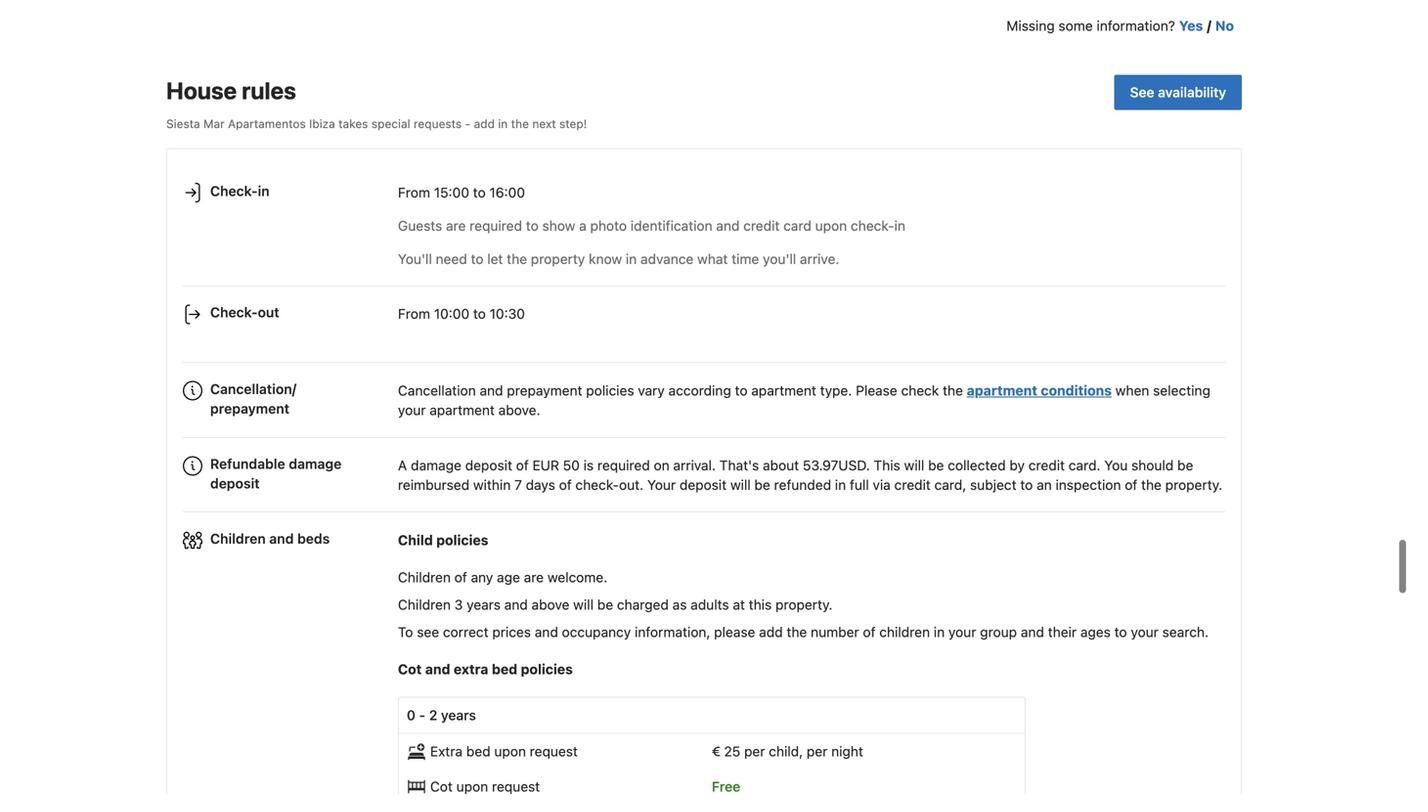 Task type: describe. For each thing, give the bounding box(es) containing it.
damage for refundable
[[289, 456, 342, 472]]

group
[[980, 624, 1017, 640]]

yes
[[1179, 18, 1203, 34]]

identification
[[631, 218, 713, 234]]

7
[[515, 477, 522, 493]]

photo
[[590, 218, 627, 234]]

to left let
[[471, 251, 484, 267]]

€ 25 per child, per night
[[712, 743, 864, 759]]

you
[[1105, 457, 1128, 474]]

0 horizontal spatial will
[[573, 597, 594, 613]]

extra
[[454, 661, 489, 677]]

be up card,
[[928, 457, 944, 474]]

to right ages
[[1115, 624, 1127, 640]]

apartamentos
[[228, 117, 306, 131]]

step!
[[559, 117, 587, 131]]

need
[[436, 251, 467, 267]]

of down 50
[[559, 477, 572, 493]]

property
[[531, 251, 585, 267]]

takes
[[339, 117, 368, 131]]

house
[[166, 77, 237, 104]]

to right 15:00
[[473, 184, 486, 200]]

from 10:00 to 10:30
[[398, 306, 525, 322]]

no button
[[1216, 16, 1234, 36]]

of down you
[[1125, 477, 1138, 493]]

within
[[473, 477, 511, 493]]

adults
[[691, 597, 729, 613]]

0 horizontal spatial credit
[[744, 218, 780, 234]]

to see correct prices and occupancy information, please add the number of children in your group and their ages to your search.
[[398, 624, 1209, 640]]

and up what
[[716, 218, 740, 234]]

missing
[[1007, 18, 1055, 34]]

cot for cot and extra bed policies
[[398, 661, 422, 677]]

1 horizontal spatial upon
[[494, 743, 526, 759]]

the left next
[[511, 117, 529, 131]]

deposit for a
[[465, 457, 512, 474]]

2 horizontal spatial apartment
[[967, 382, 1038, 399]]

on
[[654, 457, 670, 474]]

next
[[532, 117, 556, 131]]

the right let
[[507, 251, 527, 267]]

should
[[1132, 457, 1174, 474]]

requests
[[414, 117, 462, 131]]

availability
[[1158, 84, 1227, 100]]

10:00
[[434, 306, 470, 322]]

add for the
[[759, 624, 783, 640]]

1 horizontal spatial check-
[[851, 218, 895, 234]]

0
[[407, 707, 416, 723]]

refunded
[[774, 477, 831, 493]]

above
[[532, 597, 570, 613]]

card,
[[935, 477, 967, 493]]

age
[[497, 569, 520, 585]]

please
[[714, 624, 756, 640]]

and up prices
[[504, 597, 528, 613]]

time
[[732, 251, 759, 267]]

€ 25
[[712, 743, 741, 759]]

let
[[487, 251, 503, 267]]

via
[[873, 477, 891, 493]]

to left 10:30
[[473, 306, 486, 322]]

is
[[584, 457, 594, 474]]

2 horizontal spatial credit
[[1029, 457, 1065, 474]]

any
[[471, 569, 493, 585]]

of up 7
[[516, 457, 529, 474]]

apartment conditions link
[[967, 382, 1112, 399]]

2 horizontal spatial your
[[1131, 624, 1159, 640]]

prices
[[492, 624, 531, 640]]

by
[[1010, 457, 1025, 474]]

2 horizontal spatial upon
[[815, 218, 847, 234]]

1 horizontal spatial apartment
[[751, 382, 817, 399]]

the inside a damage deposit of eur 50 is required on arrival. that's about 53.97usd. this will be collected by credit card. you should be reimbursed within 7 days of check-out. your deposit will be refunded in full via credit card, subject to an inspection of the property.
[[1142, 477, 1162, 493]]

0 horizontal spatial property.
[[776, 597, 833, 613]]

check- for in
[[210, 183, 258, 199]]

be down about
[[755, 477, 771, 493]]

property. inside a damage deposit of eur 50 is required on arrival. that's about 53.97usd. this will be collected by credit card. you should be reimbursed within 7 days of check-out. your deposit will be refunded in full via credit card, subject to an inspection of the property.
[[1166, 477, 1223, 493]]

in inside a damage deposit of eur 50 is required on arrival. that's about 53.97usd. this will be collected by credit card. you should be reimbursed within 7 days of check-out. your deposit will be refunded in full via credit card, subject to an inspection of the property.
[[835, 477, 846, 493]]

3
[[455, 597, 463, 613]]

1 horizontal spatial credit
[[895, 477, 931, 493]]

be up occupancy
[[597, 597, 613, 613]]

as
[[673, 597, 687, 613]]

1 horizontal spatial -
[[465, 117, 471, 131]]

children 3 years and above will be charged as adults at this property.
[[398, 597, 833, 613]]

10:30
[[490, 306, 525, 322]]

16:00
[[490, 184, 525, 200]]

card
[[784, 218, 812, 234]]

1 vertical spatial years
[[441, 707, 476, 723]]

according
[[669, 382, 731, 399]]

/
[[1207, 18, 1212, 34]]

from for from 10:00 to 10:30
[[398, 306, 430, 322]]

cot and extra bed policies
[[398, 661, 573, 677]]

welcome.
[[548, 569, 608, 585]]

correct
[[443, 624, 489, 640]]

the right "check" at right
[[943, 382, 963, 399]]

siesta mar apartamentos ibiza takes special requests - add in the next step!
[[166, 117, 587, 131]]

extra bed upon request
[[430, 743, 578, 759]]

you'll need to let the property know in advance what time you'll arrive.
[[398, 251, 840, 267]]

mar
[[203, 117, 225, 131]]

free
[[712, 778, 741, 795]]

above.
[[499, 402, 541, 418]]

to left show
[[526, 218, 539, 234]]

collected
[[948, 457, 1006, 474]]

1 vertical spatial policies
[[436, 532, 489, 548]]

cot for cot upon request
[[430, 778, 453, 795]]

ages
[[1081, 624, 1111, 640]]

1 horizontal spatial prepayment
[[507, 382, 583, 399]]

out
[[258, 304, 279, 320]]

house rules
[[166, 77, 296, 104]]

know
[[589, 251, 622, 267]]

vary
[[638, 382, 665, 399]]

to right the according
[[735, 382, 748, 399]]

missing some information? yes / no
[[1007, 18, 1234, 34]]

2
[[429, 707, 438, 723]]

ibiza
[[309, 117, 335, 131]]

and left extra
[[425, 661, 450, 677]]

extra
[[430, 743, 463, 759]]



Task type: vqa. For each thing, say whether or not it's contained in the screenshot.
the allowed
no



Task type: locate. For each thing, give the bounding box(es) containing it.
child policies
[[398, 532, 489, 548]]

to left an
[[1021, 477, 1033, 493]]

will down that's
[[731, 477, 751, 493]]

credit
[[744, 218, 780, 234], [1029, 457, 1065, 474], [895, 477, 931, 493]]

be
[[928, 457, 944, 474], [1178, 457, 1194, 474], [755, 477, 771, 493], [597, 597, 613, 613]]

see
[[1130, 84, 1155, 100]]

are right age
[[524, 569, 544, 585]]

required inside a damage deposit of eur 50 is required on arrival. that's about 53.97usd. this will be collected by credit card. you should be reimbursed within 7 days of check-out. your deposit will be refunded in full via credit card, subject to an inspection of the property.
[[598, 457, 650, 474]]

type.
[[820, 382, 852, 399]]

out.
[[619, 477, 644, 493]]

children for children of any age are welcome.
[[398, 569, 451, 585]]

add for in
[[474, 117, 495, 131]]

request down extra bed upon request
[[492, 778, 540, 795]]

0 vertical spatial credit
[[744, 218, 780, 234]]

credit left card
[[744, 218, 780, 234]]

policies
[[586, 382, 634, 399], [436, 532, 489, 548], [521, 661, 573, 677]]

from up guests
[[398, 184, 430, 200]]

deposit up within
[[465, 457, 512, 474]]

upon
[[815, 218, 847, 234], [494, 743, 526, 759], [457, 778, 488, 795]]

0 horizontal spatial cot
[[398, 661, 422, 677]]

refundable damage deposit
[[210, 456, 342, 492]]

0 vertical spatial upon
[[815, 218, 847, 234]]

2 vertical spatial children
[[398, 597, 451, 613]]

2 check- from the top
[[210, 304, 258, 320]]

per left night
[[807, 743, 828, 759]]

2 vertical spatial will
[[573, 597, 594, 613]]

1 per from the left
[[744, 743, 765, 759]]

be right should
[[1178, 457, 1194, 474]]

property. down should
[[1166, 477, 1223, 493]]

siesta
[[166, 117, 200, 131]]

add right requests
[[474, 117, 495, 131]]

- right requests
[[465, 117, 471, 131]]

0 vertical spatial prepayment
[[507, 382, 583, 399]]

credit right via at bottom right
[[895, 477, 931, 493]]

0 horizontal spatial upon
[[457, 778, 488, 795]]

deposit down refundable
[[210, 476, 260, 492]]

years right 2
[[441, 707, 476, 723]]

- left 2
[[419, 707, 426, 723]]

see
[[417, 624, 439, 640]]

0 vertical spatial from
[[398, 184, 430, 200]]

arrival.
[[673, 457, 716, 474]]

children
[[880, 624, 930, 640]]

0 horizontal spatial damage
[[289, 456, 342, 472]]

0 vertical spatial years
[[467, 597, 501, 613]]

cancellation/
[[210, 381, 296, 397]]

and
[[716, 218, 740, 234], [480, 382, 503, 399], [269, 530, 294, 547], [504, 597, 528, 613], [535, 624, 558, 640], [1021, 624, 1045, 640], [425, 661, 450, 677]]

child
[[398, 532, 433, 548]]

1 vertical spatial will
[[731, 477, 751, 493]]

of
[[516, 457, 529, 474], [559, 477, 572, 493], [1125, 477, 1138, 493], [455, 569, 467, 585], [863, 624, 876, 640]]

conditions
[[1041, 382, 1112, 399]]

0 horizontal spatial check-
[[576, 477, 619, 493]]

the down should
[[1142, 477, 1162, 493]]

check-out
[[210, 304, 279, 320]]

1 vertical spatial are
[[524, 569, 544, 585]]

will down welcome.
[[573, 597, 594, 613]]

1 vertical spatial check-
[[210, 304, 258, 320]]

guests
[[398, 218, 442, 234]]

0 horizontal spatial apartment
[[430, 402, 495, 418]]

2 vertical spatial upon
[[457, 778, 488, 795]]

upon right card
[[815, 218, 847, 234]]

damage inside a damage deposit of eur 50 is required on arrival. that's about 53.97usd. this will be collected by credit card. you should be reimbursed within 7 days of check-out. your deposit will be refunded in full via credit card, subject to an inspection of the property.
[[411, 457, 462, 474]]

0 horizontal spatial deposit
[[210, 476, 260, 492]]

inspection
[[1056, 477, 1121, 493]]

0 horizontal spatial add
[[474, 117, 495, 131]]

1 vertical spatial request
[[492, 778, 540, 795]]

2 vertical spatial policies
[[521, 661, 573, 677]]

your left "search."
[[1131, 624, 1159, 640]]

full
[[850, 477, 869, 493]]

0 horizontal spatial bed
[[466, 743, 491, 759]]

policies left "vary"
[[586, 382, 634, 399]]

2 horizontal spatial policies
[[586, 382, 634, 399]]

from
[[398, 184, 430, 200], [398, 306, 430, 322]]

check- down is
[[576, 477, 619, 493]]

2 from from the top
[[398, 306, 430, 322]]

0 horizontal spatial policies
[[436, 532, 489, 548]]

1 check- from the top
[[210, 183, 258, 199]]

reimbursed
[[398, 477, 470, 493]]

this
[[874, 457, 901, 474]]

0 vertical spatial request
[[530, 743, 578, 759]]

0 vertical spatial property.
[[1166, 477, 1223, 493]]

required up "out."
[[598, 457, 650, 474]]

0 vertical spatial cot
[[398, 661, 422, 677]]

per right € 25
[[744, 743, 765, 759]]

1 horizontal spatial policies
[[521, 661, 573, 677]]

a
[[579, 218, 587, 234]]

this
[[749, 597, 772, 613]]

-
[[465, 117, 471, 131], [419, 707, 426, 723]]

property. up to see correct prices and occupancy information, please add the number of children in your group and their ages to your search.
[[776, 597, 833, 613]]

from left 10:00 at the left top of the page
[[398, 306, 430, 322]]

night
[[832, 743, 864, 759]]

see availability button
[[1115, 75, 1242, 110]]

0 vertical spatial are
[[446, 218, 466, 234]]

2 horizontal spatial will
[[904, 457, 925, 474]]

policies down prices
[[521, 661, 573, 677]]

2 per from the left
[[807, 743, 828, 759]]

add
[[474, 117, 495, 131], [759, 624, 783, 640]]

card.
[[1069, 457, 1101, 474]]

and left their
[[1021, 624, 1045, 640]]

1 vertical spatial check-
[[576, 477, 619, 493]]

information,
[[635, 624, 711, 640]]

check- up cancellation/
[[210, 304, 258, 320]]

0 horizontal spatial -
[[419, 707, 426, 723]]

53.97usd.
[[803, 457, 870, 474]]

1 horizontal spatial cot
[[430, 778, 453, 795]]

prepayment up the above.
[[507, 382, 583, 399]]

1 horizontal spatial will
[[731, 477, 751, 493]]

about
[[763, 457, 799, 474]]

0 - 2 years
[[407, 707, 476, 723]]

15:00
[[434, 184, 469, 200]]

1 horizontal spatial are
[[524, 569, 544, 585]]

apartment left type.
[[751, 382, 817, 399]]

information?
[[1097, 18, 1176, 34]]

0 vertical spatial add
[[474, 117, 495, 131]]

apartment down cancellation
[[430, 402, 495, 418]]

damage for a
[[411, 457, 462, 474]]

and down above
[[535, 624, 558, 640]]

1 horizontal spatial deposit
[[465, 457, 512, 474]]

to
[[398, 624, 413, 640]]

check- right card
[[851, 218, 895, 234]]

request
[[530, 743, 578, 759], [492, 778, 540, 795]]

cancellation
[[398, 382, 476, 399]]

to inside a damage deposit of eur 50 is required on arrival. that's about 53.97usd. this will be collected by credit card. you should be reimbursed within 7 days of check-out. your deposit will be refunded in full via credit card, subject to an inspection of the property.
[[1021, 477, 1033, 493]]

1 vertical spatial prepayment
[[210, 401, 290, 417]]

1 vertical spatial cot
[[430, 778, 453, 795]]

your inside when selecting your apartment above.
[[398, 402, 426, 418]]

1 vertical spatial upon
[[494, 743, 526, 759]]

1 vertical spatial -
[[419, 707, 426, 723]]

0 vertical spatial policies
[[586, 382, 634, 399]]

their
[[1048, 624, 1077, 640]]

policies up the any
[[436, 532, 489, 548]]

0 vertical spatial children
[[210, 530, 266, 547]]

add down this
[[759, 624, 783, 640]]

you'll
[[763, 251, 796, 267]]

credit up an
[[1029, 457, 1065, 474]]

2 horizontal spatial deposit
[[680, 477, 727, 493]]

1 horizontal spatial per
[[807, 743, 828, 759]]

special
[[372, 117, 410, 131]]

1 vertical spatial from
[[398, 306, 430, 322]]

no
[[1216, 18, 1234, 34]]

children down child
[[398, 569, 451, 585]]

damage inside refundable damage deposit
[[289, 456, 342, 472]]

check
[[901, 382, 939, 399]]

of right "number"
[[863, 624, 876, 640]]

children up see
[[398, 597, 451, 613]]

show
[[542, 218, 575, 234]]

number
[[811, 624, 859, 640]]

1 horizontal spatial your
[[949, 624, 977, 640]]

rules
[[242, 77, 296, 104]]

apartment inside when selecting your apartment above.
[[430, 402, 495, 418]]

cot down extra
[[430, 778, 453, 795]]

1 vertical spatial credit
[[1029, 457, 1065, 474]]

and left beds
[[269, 530, 294, 547]]

0 vertical spatial check-
[[210, 183, 258, 199]]

check- inside a damage deposit of eur 50 is required on arrival. that's about 53.97usd. this will be collected by credit card. you should be reimbursed within 7 days of check-out. your deposit will be refunded in full via credit card, subject to an inspection of the property.
[[576, 477, 619, 493]]

deposit down arrival.
[[680, 477, 727, 493]]

1 from from the top
[[398, 184, 430, 200]]

cot down the to
[[398, 661, 422, 677]]

apartment left conditions on the right of the page
[[967, 382, 1038, 399]]

children down refundable damage deposit
[[210, 530, 266, 547]]

0 vertical spatial bed
[[492, 661, 518, 677]]

1 vertical spatial add
[[759, 624, 783, 640]]

1 vertical spatial bed
[[466, 743, 491, 759]]

your left group
[[949, 624, 977, 640]]

damage up the reimbursed
[[411, 457, 462, 474]]

0 horizontal spatial are
[[446, 218, 466, 234]]

request up cot upon request
[[530, 743, 578, 759]]

0 horizontal spatial prepayment
[[210, 401, 290, 417]]

children for children 3 years and above will be charged as adults at this property.
[[398, 597, 451, 613]]

upon up cot upon request
[[494, 743, 526, 759]]

1 horizontal spatial bed
[[492, 661, 518, 677]]

selecting
[[1153, 382, 1211, 399]]

when
[[1116, 382, 1150, 399]]

children
[[210, 530, 266, 547], [398, 569, 451, 585], [398, 597, 451, 613]]

are down 15:00
[[446, 218, 466, 234]]

0 vertical spatial -
[[465, 117, 471, 131]]

and up the above.
[[480, 382, 503, 399]]

of left the any
[[455, 569, 467, 585]]

prepayment down cancellation/
[[210, 401, 290, 417]]

cancellation and prepayment policies vary according to apartment type. please check the apartment conditions
[[398, 382, 1112, 399]]

0 horizontal spatial required
[[470, 218, 522, 234]]

0 vertical spatial check-
[[851, 218, 895, 234]]

eur
[[533, 457, 559, 474]]

from for from 15:00 to 16:00
[[398, 184, 430, 200]]

cot
[[398, 661, 422, 677], [430, 778, 453, 795]]

check- for out
[[210, 304, 258, 320]]

children of any age are welcome.
[[398, 569, 608, 585]]

subject
[[970, 477, 1017, 493]]

0 horizontal spatial per
[[744, 743, 765, 759]]

your down cancellation
[[398, 402, 426, 418]]

are
[[446, 218, 466, 234], [524, 569, 544, 585]]

what
[[698, 251, 728, 267]]

damage right refundable
[[289, 456, 342, 472]]

0 vertical spatial will
[[904, 457, 925, 474]]

years right the 3
[[467, 597, 501, 613]]

0 vertical spatial required
[[470, 218, 522, 234]]

1 horizontal spatial add
[[759, 624, 783, 640]]

please
[[856, 382, 898, 399]]

required up let
[[470, 218, 522, 234]]

guests are required to show a photo identification and credit card upon check-in
[[398, 218, 906, 234]]

1 vertical spatial property.
[[776, 597, 833, 613]]

when selecting your apartment above.
[[398, 382, 1211, 418]]

0 horizontal spatial your
[[398, 402, 426, 418]]

check- down mar
[[210, 183, 258, 199]]

deposit for refundable
[[210, 476, 260, 492]]

1 vertical spatial required
[[598, 457, 650, 474]]

deposit inside refundable damage deposit
[[210, 476, 260, 492]]

will right this
[[904, 457, 925, 474]]

check-in
[[210, 183, 270, 199]]

prepayment inside the cancellation/ prepayment
[[210, 401, 290, 417]]

1 horizontal spatial damage
[[411, 457, 462, 474]]

1 horizontal spatial required
[[598, 457, 650, 474]]

a
[[398, 457, 407, 474]]

child,
[[769, 743, 803, 759]]

2 vertical spatial credit
[[895, 477, 931, 493]]

upon down extra
[[457, 778, 488, 795]]

1 horizontal spatial property.
[[1166, 477, 1223, 493]]

1 vertical spatial children
[[398, 569, 451, 585]]

the left "number"
[[787, 624, 807, 640]]

children for children and beds
[[210, 530, 266, 547]]

per
[[744, 743, 765, 759], [807, 743, 828, 759]]

search.
[[1163, 624, 1209, 640]]



